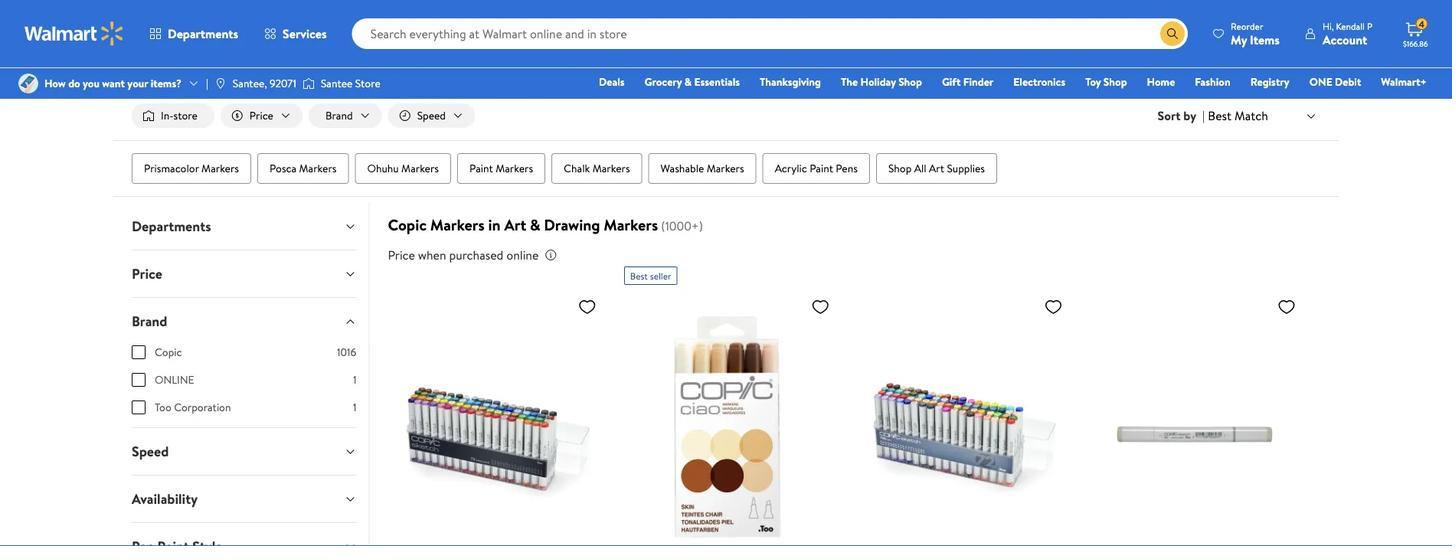 Task type: locate. For each thing, give the bounding box(es) containing it.
speed button up availability tab
[[120, 428, 369, 475]]

paint left pens
[[810, 161, 833, 176]]

speed button up ohuhu markers
[[388, 103, 475, 128]]

0 vertical spatial drawing
[[344, 21, 383, 36]]

1 vertical spatial copic
[[388, 214, 427, 236]]

shop left all
[[889, 161, 912, 176]]

 image
[[214, 77, 227, 90]]

& inside 'link'
[[685, 74, 692, 89]]

 image right 92071
[[303, 76, 315, 91]]

markers for prismacolor
[[202, 161, 239, 176]]

copic markers in art & drawing markers (1000+)
[[388, 214, 703, 236]]

0 horizontal spatial supplies
[[262, 21, 301, 36]]

online
[[155, 372, 194, 387]]

ohuhu
[[367, 161, 399, 176]]

0 vertical spatial supplies
[[262, 21, 301, 36]]

supplies up 92071
[[262, 21, 301, 36]]

0 horizontal spatial paint
[[470, 161, 493, 176]]

posca markers
[[270, 161, 337, 176]]

2 vertical spatial price
[[132, 264, 162, 284]]

prismacolor markers link
[[132, 153, 251, 184]]

departments
[[168, 25, 238, 42], [132, 217, 211, 236]]

0 horizontal spatial  image
[[18, 74, 38, 93]]

0 vertical spatial best
[[1208, 107, 1232, 124]]

1016
[[337, 345, 357, 360]]

best match button
[[1205, 106, 1321, 126]]

the holiday shop link
[[834, 74, 929, 90]]

toy shop
[[1086, 74, 1127, 89]]

how do you want your items?
[[44, 76, 182, 91]]

services button
[[251, 15, 340, 52]]

paint
[[470, 161, 493, 176], [810, 161, 833, 176]]

0 vertical spatial 1
[[353, 372, 357, 387]]

0 vertical spatial departments button
[[136, 15, 251, 52]]

1 1 from the top
[[353, 372, 357, 387]]

0 vertical spatial price
[[250, 108, 273, 123]]

0 horizontal spatial copic
[[155, 345, 182, 360]]

shop right holiday
[[899, 74, 922, 89]]

copic
[[439, 21, 467, 36], [388, 214, 427, 236], [155, 345, 182, 360]]

shop all art supplies link
[[876, 153, 997, 184]]

copic ciao marker set, 6-colors, skin tones image
[[624, 291, 836, 546]]

/ left copic markers link
[[429, 21, 433, 36]]

1 horizontal spatial speed button
[[388, 103, 475, 128]]

drawing
[[344, 21, 383, 36], [544, 214, 600, 236]]

walmart image
[[25, 21, 124, 46]]

&
[[186, 21, 193, 36], [335, 21, 342, 36], [685, 74, 692, 89], [530, 214, 540, 236]]

copic for copic
[[155, 345, 182, 360]]

price button down santee, 92071 on the top of page
[[221, 103, 303, 128]]

departments button
[[136, 15, 251, 52], [120, 203, 369, 250]]

best for best match
[[1208, 107, 1232, 124]]

markers for chalk
[[593, 161, 630, 176]]

shop
[[899, 74, 922, 89], [1104, 74, 1127, 89], [889, 161, 912, 176]]

best for best seller
[[630, 269, 648, 282]]

best
[[1208, 107, 1232, 124], [630, 269, 648, 282]]

/
[[234, 21, 238, 36], [307, 21, 311, 36], [429, 21, 433, 36]]

& up online
[[530, 214, 540, 236]]

/ right art supplies link
[[307, 21, 311, 36]]

1 vertical spatial |
[[1203, 107, 1205, 124]]

markers for posca
[[299, 161, 337, 176]]

brand button down price tab
[[120, 298, 369, 345]]

toy shop link
[[1079, 74, 1134, 90]]

pens
[[836, 161, 858, 176]]

brand button
[[309, 103, 382, 128], [120, 298, 369, 345]]

0 vertical spatial price button
[[221, 103, 303, 128]]

art right in
[[504, 214, 526, 236]]

brand for brand dropdown button in the "sort and filter section" element
[[326, 108, 353, 123]]

1 vertical spatial departments button
[[120, 203, 369, 250]]

services
[[283, 25, 327, 42]]

0 horizontal spatial /
[[234, 21, 238, 36]]

1 vertical spatial price
[[388, 247, 415, 264]]

0 horizontal spatial speed button
[[120, 428, 369, 475]]

legal information image
[[545, 249, 557, 261]]

best left seller
[[630, 269, 648, 282]]

drawing up store
[[344, 21, 383, 36]]

you
[[83, 76, 100, 91]]

 image left how
[[18, 74, 38, 93]]

shop right toy
[[1104, 74, 1127, 89]]

0 vertical spatial speed
[[417, 108, 446, 123]]

gift
[[942, 74, 961, 89]]

p
[[1367, 20, 1373, 33]]

& right grocery
[[685, 74, 692, 89]]

1 horizontal spatial speed
[[417, 108, 446, 123]]

supplies right all
[[947, 161, 985, 176]]

best right 'by'
[[1208, 107, 1232, 124]]

fashion link
[[1188, 74, 1238, 90]]

santee store
[[321, 76, 381, 91]]

1 vertical spatial 1
[[353, 400, 357, 415]]

brand down santee
[[326, 108, 353, 123]]

tab
[[120, 523, 369, 546]]

brand inside tab
[[132, 312, 167, 331]]

markers for ohuhu
[[401, 161, 439, 176]]

best inside "dropdown button"
[[1208, 107, 1232, 124]]

when
[[418, 247, 446, 264]]

registry link
[[1244, 74, 1297, 90]]

2 vertical spatial copic
[[155, 345, 182, 360]]

best seller
[[630, 269, 672, 282]]

None checkbox
[[132, 373, 146, 387]]

0 horizontal spatial best
[[630, 269, 648, 282]]

1 horizontal spatial |
[[1203, 107, 1205, 124]]

copic for copic markers in art & drawing markers (1000+)
[[388, 214, 427, 236]]

0 horizontal spatial drawing
[[344, 21, 383, 36]]

1 for too corporation
[[353, 400, 357, 415]]

price button
[[221, 103, 303, 128], [120, 251, 369, 297]]

0 horizontal spatial price
[[132, 264, 162, 284]]

departments down prismacolor
[[132, 217, 211, 236]]

markers for copic
[[430, 214, 485, 236]]

| inside "sort and filter section" element
[[1203, 107, 1205, 124]]

supplies
[[262, 21, 301, 36], [947, 161, 985, 176]]

art supplies link
[[245, 21, 301, 36]]

& right crafts
[[186, 21, 193, 36]]

departments button up price tab
[[120, 203, 369, 250]]

1
[[353, 372, 357, 387], [353, 400, 357, 415]]

1 vertical spatial brand button
[[120, 298, 369, 345]]

None checkbox
[[132, 346, 146, 359], [132, 401, 146, 415], [132, 346, 146, 359], [132, 401, 146, 415]]

1 vertical spatial departments
[[132, 217, 211, 236]]

0 vertical spatial brand button
[[309, 103, 382, 128]]

1 horizontal spatial  image
[[303, 76, 315, 91]]

departments right arts
[[168, 25, 238, 42]]

1 horizontal spatial best
[[1208, 107, 1232, 124]]

 image
[[18, 74, 38, 93], [303, 76, 315, 91]]

gift finder
[[942, 74, 994, 89]]

grocery
[[645, 74, 682, 89]]

paint up in
[[470, 161, 493, 176]]

santee,
[[233, 76, 267, 91]]

1 horizontal spatial supplies
[[947, 161, 985, 176]]

brand button down santee store
[[309, 103, 382, 128]]

registry
[[1251, 74, 1290, 89]]

ad disclaimer and feedback for skylinedisplayad image
[[1308, 59, 1321, 71]]

2 horizontal spatial price
[[388, 247, 415, 264]]

1 horizontal spatial paint
[[810, 161, 833, 176]]

| right items?
[[206, 76, 208, 91]]

the
[[841, 74, 858, 89]]

1 for online
[[353, 372, 357, 387]]

markers
[[386, 21, 423, 36], [469, 21, 507, 36], [202, 161, 239, 176], [299, 161, 337, 176], [401, 161, 439, 176], [496, 161, 533, 176], [593, 161, 630, 176], [707, 161, 744, 176], [430, 214, 485, 236], [604, 214, 658, 236]]

none checkbox inside "brand" group
[[132, 373, 146, 387]]

1 horizontal spatial price
[[250, 108, 273, 123]]

1 horizontal spatial copic
[[388, 214, 427, 236]]

brand button inside "sort and filter section" element
[[309, 103, 382, 128]]

finder
[[963, 74, 994, 89]]

crafts
[[154, 21, 183, 36]]

brand
[[326, 108, 353, 123], [132, 312, 167, 331]]

price button down departments tab
[[120, 251, 369, 297]]

acrylic
[[775, 161, 807, 176]]

0 vertical spatial brand
[[326, 108, 353, 123]]

1 horizontal spatial brand
[[326, 108, 353, 123]]

departments button up items?
[[136, 15, 251, 52]]

0 horizontal spatial speed
[[132, 442, 169, 461]]

0 vertical spatial |
[[206, 76, 208, 91]]

arts crafts & sewing link
[[132, 21, 228, 36]]

1 / from the left
[[234, 21, 238, 36]]

0 horizontal spatial |
[[206, 76, 208, 91]]

account
[[1323, 31, 1368, 48]]

2 horizontal spatial /
[[429, 21, 433, 36]]

seller
[[650, 269, 672, 282]]

2 1 from the top
[[353, 400, 357, 415]]

1 paint from the left
[[470, 161, 493, 176]]

1 vertical spatial speed
[[132, 442, 169, 461]]

speed tab
[[120, 428, 369, 475]]

0 horizontal spatial brand
[[132, 312, 167, 331]]

drawing up legal information image
[[544, 214, 600, 236]]

0 vertical spatial speed button
[[388, 103, 475, 128]]

in
[[488, 214, 501, 236]]

1 vertical spatial brand
[[132, 312, 167, 331]]

1 vertical spatial drawing
[[544, 214, 600, 236]]

price
[[250, 108, 273, 123], [388, 247, 415, 264], [132, 264, 162, 284]]

brand up online
[[132, 312, 167, 331]]

price inside tab
[[132, 264, 162, 284]]

0 vertical spatial copic
[[439, 21, 467, 36]]

/ right sewing
[[234, 21, 238, 36]]

electronics link
[[1007, 74, 1073, 90]]

speed up ohuhu markers
[[417, 108, 446, 123]]

one debit link
[[1303, 74, 1368, 90]]

1 horizontal spatial /
[[307, 21, 311, 36]]

copic inside "brand" group
[[155, 345, 182, 360]]

2 horizontal spatial copic
[[439, 21, 467, 36]]

speed down too
[[132, 442, 169, 461]]

1 vertical spatial best
[[630, 269, 648, 282]]

brand inside "sort and filter section" element
[[326, 108, 353, 123]]

match
[[1235, 107, 1269, 124]]

your
[[127, 76, 148, 91]]

in-store
[[161, 108, 198, 123]]

art
[[245, 21, 260, 36], [317, 21, 332, 36], [929, 161, 945, 176], [504, 214, 526, 236]]

| right 'by'
[[1203, 107, 1205, 124]]



Task type: vqa. For each thing, say whether or not it's contained in the screenshot.
Wellness at the left of the page
no



Task type: describe. For each thing, give the bounding box(es) containing it.
3 / from the left
[[429, 21, 433, 36]]

copic markers link
[[439, 21, 507, 36]]

add to favorites list, copic sketch marker, warm gray no. 2 image
[[1278, 297, 1296, 316]]

paint markers
[[470, 161, 533, 176]]

store
[[355, 76, 381, 91]]

price inside "sort and filter section" element
[[250, 108, 273, 123]]

brand for the bottom brand dropdown button
[[132, 312, 167, 331]]

Search search field
[[352, 18, 1188, 49]]

too corporation
[[155, 400, 231, 415]]

fashion
[[1195, 74, 1231, 89]]

corporation
[[174, 400, 231, 415]]

store
[[173, 108, 198, 123]]

shop inside the holiday shop link
[[899, 74, 922, 89]]

copic sketch marker set, 72-colors, d image
[[857, 291, 1069, 546]]

sponsored
[[1263, 59, 1305, 72]]

arts
[[132, 21, 151, 36]]

the holiday shop
[[841, 74, 922, 89]]

 image for how do you want your items?
[[18, 74, 38, 93]]

sewing
[[195, 21, 228, 36]]

electronics
[[1014, 74, 1066, 89]]

availability tab
[[120, 476, 369, 523]]

posca markers link
[[257, 153, 349, 184]]

toy
[[1086, 74, 1101, 89]]

reorder my items
[[1231, 20, 1280, 48]]

acrylic paint pens
[[775, 161, 858, 176]]

thanksgiving link
[[753, 74, 828, 90]]

how
[[44, 76, 66, 91]]

purchased
[[449, 247, 504, 264]]

add to favorites list, copic sketch marker set, 72a colors image
[[578, 297, 597, 316]]

deals
[[599, 74, 625, 89]]

thanksgiving
[[760, 74, 821, 89]]

chalk
[[564, 161, 590, 176]]

chalk markers link
[[552, 153, 642, 184]]

add to favorites list, copic sketch marker set, 72-colors, d image
[[1045, 297, 1063, 316]]

sort by |
[[1158, 107, 1205, 124]]

want
[[102, 76, 125, 91]]

art right all
[[929, 161, 945, 176]]

best match
[[1208, 107, 1269, 124]]

brand tab
[[120, 298, 369, 345]]

Walmart Site-Wide search field
[[352, 18, 1188, 49]]

reorder
[[1231, 20, 1264, 33]]

92071
[[270, 76, 296, 91]]

price when purchased online
[[388, 247, 539, 264]]

1 vertical spatial speed button
[[120, 428, 369, 475]]

essentials
[[694, 74, 740, 89]]

washable markers link
[[649, 153, 757, 184]]

availability button
[[120, 476, 369, 523]]

art right art supplies link
[[317, 21, 332, 36]]

washable markers
[[661, 161, 744, 176]]

& right services
[[335, 21, 342, 36]]

grocery & essentials
[[645, 74, 740, 89]]

brand group
[[132, 345, 357, 428]]

grocery & essentials link
[[638, 74, 747, 90]]

sort and filter section element
[[113, 91, 1339, 140]]

chalk markers
[[564, 161, 630, 176]]

kendall
[[1336, 20, 1365, 33]]

in-store button
[[132, 103, 214, 128]]

items
[[1250, 31, 1280, 48]]

2 paint from the left
[[810, 161, 833, 176]]

(1000+)
[[661, 218, 703, 234]]

copic sketch marker set, 72a colors image
[[391, 291, 603, 546]]

home
[[1147, 74, 1175, 89]]

0 vertical spatial departments
[[168, 25, 238, 42]]

online
[[507, 247, 539, 264]]

price tab
[[120, 251, 369, 297]]

speed button inside "sort and filter section" element
[[388, 103, 475, 128]]

holiday
[[861, 74, 896, 89]]

1 vertical spatial supplies
[[947, 161, 985, 176]]

departments tab
[[120, 203, 369, 250]]

art & drawing markers link
[[317, 21, 423, 36]]

add to favorites list, copic ciao marker set, 6-colors, skin tones image
[[811, 297, 830, 316]]

acrylic paint pens link
[[763, 153, 870, 184]]

walmart+
[[1381, 74, 1427, 89]]

 image for santee store
[[303, 76, 315, 91]]

1 horizontal spatial drawing
[[544, 214, 600, 236]]

copic sketch marker, warm gray no. 2 image
[[1091, 291, 1302, 546]]

posca
[[270, 161, 297, 176]]

markers for washable
[[707, 161, 744, 176]]

search icon image
[[1167, 28, 1179, 40]]

hi,
[[1323, 20, 1334, 33]]

4
[[1419, 17, 1425, 30]]

my
[[1231, 31, 1247, 48]]

departments inside departments tab
[[132, 217, 211, 236]]

items?
[[151, 76, 182, 91]]

debit
[[1335, 74, 1362, 89]]

one
[[1310, 74, 1333, 89]]

2 / from the left
[[307, 21, 311, 36]]

prismacolor markers
[[144, 161, 239, 176]]

1 vertical spatial price button
[[120, 251, 369, 297]]

walmart+ link
[[1375, 74, 1434, 90]]

ohuhu markers
[[367, 161, 439, 176]]

santee, 92071
[[233, 76, 296, 91]]

santee
[[321, 76, 353, 91]]

speed inside "sort and filter section" element
[[417, 108, 446, 123]]

deals link
[[592, 74, 632, 90]]

shop inside toy shop link
[[1104, 74, 1127, 89]]

home link
[[1140, 74, 1182, 90]]

by
[[1184, 107, 1197, 124]]

art right sewing
[[245, 21, 260, 36]]

sort
[[1158, 107, 1181, 124]]

washable
[[661, 161, 704, 176]]

markers for paint
[[496, 161, 533, 176]]

prismacolor
[[144, 161, 199, 176]]

paint markers link
[[457, 153, 546, 184]]

do
[[68, 76, 80, 91]]

one debit
[[1310, 74, 1362, 89]]

in-
[[161, 108, 173, 123]]

availability
[[132, 490, 198, 509]]

ohuhu markers link
[[355, 153, 451, 184]]

all
[[914, 161, 927, 176]]

speed inside tab
[[132, 442, 169, 461]]



